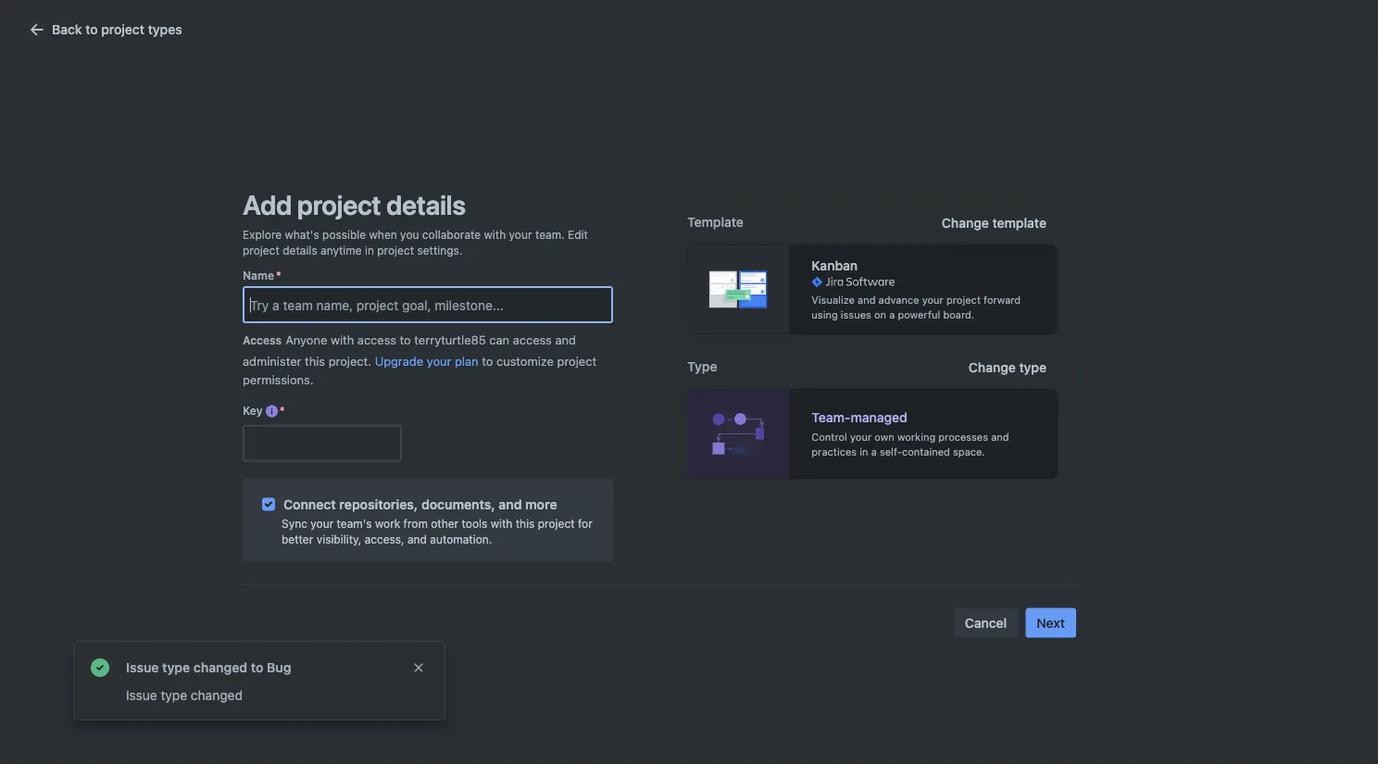 Task type: vqa. For each thing, say whether or not it's contained in the screenshot.
Discard
no



Task type: locate. For each thing, give the bounding box(es) containing it.
0 vertical spatial change
[[942, 215, 989, 230]]

tools
[[462, 517, 487, 530]]

team- for gtms
[[525, 226, 563, 241]]

1 vertical spatial *
[[279, 404, 285, 417]]

managed inside team-managed control your own working processes and practices in a self-contained space.
[[851, 410, 907, 425]]

1 vertical spatial with
[[331, 333, 354, 347]]

issue type changed
[[126, 688, 243, 703]]

0 horizontal spatial a
[[871, 446, 877, 458]]

team-managed software for kan
[[525, 270, 674, 285]]

edit
[[568, 228, 588, 241]]

can
[[489, 333, 509, 347]]

gtms
[[369, 226, 405, 241]]

and right processes
[[991, 431, 1009, 443]]

managed
[[563, 226, 619, 241], [563, 270, 619, 285], [563, 314, 619, 330], [563, 358, 619, 374], [851, 410, 907, 425]]

0 vertical spatial in
[[365, 244, 374, 257]]

1 vertical spatial a
[[871, 446, 877, 458]]

0 horizontal spatial details
[[283, 244, 317, 257]]

next button
[[1026, 608, 1076, 638]]

type
[[1019, 359, 1047, 375], [162, 660, 190, 675], [161, 688, 187, 703]]

a left "self-"
[[871, 446, 877, 458]]

project left types
[[101, 22, 145, 37]]

2 vertical spatial software
[[622, 358, 674, 374]]

for
[[578, 517, 592, 530]]

this down more
[[516, 517, 535, 530]]

team- right plan at the top left of page
[[525, 358, 563, 374]]

type inside button
[[1019, 359, 1047, 375]]

using
[[812, 309, 838, 321]]

banner
[[0, 0, 1378, 52]]

your left team.
[[509, 228, 532, 241]]

project
[[101, 22, 145, 37], [297, 188, 381, 220], [243, 244, 280, 257], [377, 244, 414, 257], [947, 294, 981, 306], [557, 354, 597, 368], [538, 517, 575, 530]]

managed for np
[[563, 314, 619, 330]]

in inside add project details explore what's possible when you collaborate with your team. edit project details anytime in project settings.
[[365, 244, 374, 257]]

key up gtms
[[369, 187, 391, 202]]

0 vertical spatial team-managed software
[[525, 270, 674, 285]]

cancel button
[[954, 608, 1018, 638]]

more
[[525, 496, 557, 512]]

project right customize
[[557, 354, 597, 368]]

type for change type
[[1019, 359, 1047, 375]]

1 issue from the top
[[126, 660, 159, 675]]

0 vertical spatial a
[[889, 309, 895, 321]]

to inside "to customize project permissions."
[[482, 354, 493, 368]]

team-managed control your own working processes and practices in a self-contained space.
[[812, 410, 1009, 458]]

possible
[[322, 228, 366, 241]]

lead
[[786, 187, 815, 202]]

0 horizontal spatial key
[[243, 404, 263, 417]]

changed for issue type changed to bug
[[193, 660, 247, 675]]

2 vertical spatial type
[[161, 688, 187, 703]]

team-managed software for np
[[525, 314, 674, 330]]

to
[[85, 22, 98, 37], [400, 333, 411, 347], [482, 354, 493, 368], [251, 660, 263, 675]]

visibility,
[[316, 533, 361, 545]]

template
[[687, 214, 744, 229]]

1 vertical spatial software
[[622, 314, 674, 330]]

issue for issue type changed
[[126, 688, 157, 703]]

team-managed software
[[525, 270, 674, 285], [525, 314, 674, 330], [525, 358, 674, 374]]

changed up issue type changed
[[193, 660, 247, 675]]

this down the anyone at the top left of page
[[305, 354, 325, 368]]

project up the board.
[[947, 294, 981, 306]]

with
[[484, 228, 506, 241], [331, 333, 354, 347], [491, 517, 513, 530]]

plan
[[455, 354, 479, 368]]

working
[[897, 431, 936, 443]]

when
[[369, 228, 397, 241]]

access
[[357, 333, 396, 347], [513, 333, 552, 347]]

and left more
[[499, 496, 522, 512]]

0 vertical spatial with
[[484, 228, 506, 241]]

visualize and advance your project forward using issues on a powerful board.
[[812, 294, 1021, 321]]

change for change type
[[969, 359, 1016, 375]]

this
[[305, 354, 325, 368], [516, 517, 535, 530]]

software for kan
[[622, 270, 674, 285]]

dismiss image
[[411, 660, 426, 675]]

software for p1374
[[622, 358, 674, 374]]

1 vertical spatial details
[[283, 244, 317, 257]]

type for issue type changed to bug
[[162, 660, 190, 675]]

0 vertical spatial key
[[369, 187, 391, 202]]

1 horizontal spatial access
[[513, 333, 552, 347]]

with inside connect repositories, documents, and more sync your team's work from other tools with this project for better visibility, access, and automation.
[[491, 517, 513, 530]]

change type button
[[958, 352, 1058, 382]]

issue right success image
[[126, 660, 159, 675]]

*
[[276, 269, 281, 282], [279, 404, 285, 417]]

in
[[365, 244, 374, 257], [860, 446, 868, 458]]

0 vertical spatial software
[[622, 270, 674, 285]]

details up you
[[386, 188, 466, 220]]

a inside visualize and advance your project forward using issues on a powerful board.
[[889, 309, 895, 321]]

change down the board.
[[969, 359, 1016, 375]]

this inside connect repositories, documents, and more sync your team's work from other tools with this project for better visibility, access, and automation.
[[516, 517, 535, 530]]

this inside anyone with access to terryturtle85 can access and administer this project.
[[305, 354, 325, 368]]

0 horizontal spatial this
[[305, 354, 325, 368]]

details
[[386, 188, 466, 220], [283, 244, 317, 257]]

1 vertical spatial change
[[969, 359, 1016, 375]]

a inside team-managed control your own working processes and practices in a self-contained space.
[[871, 446, 877, 458]]

team- for kan
[[525, 270, 563, 285]]

add project details explore what's possible when you collaborate with your team. edit project details anytime in project settings.
[[243, 188, 588, 257]]

your down connect on the left of the page
[[311, 517, 334, 530]]

changed down issue type changed to bug
[[191, 688, 243, 703]]

Search field
[[1026, 11, 1211, 40]]

1 vertical spatial type
[[162, 660, 190, 675]]

2 software from the top
[[622, 314, 674, 330]]

learn more image
[[265, 404, 279, 419]]

jira software image
[[48, 14, 173, 37], [48, 14, 173, 37], [812, 275, 1035, 290], [812, 275, 895, 290]]

on
[[874, 309, 886, 321]]

better
[[282, 533, 313, 545]]

0 horizontal spatial in
[[365, 244, 374, 257]]

change left template at the top right of the page
[[942, 215, 989, 230]]

1 horizontal spatial in
[[860, 446, 868, 458]]

control
[[812, 431, 847, 443]]

1 software from the top
[[622, 270, 674, 285]]

1 horizontal spatial this
[[516, 517, 535, 530]]

your inside visualize and advance your project forward using issues on a powerful board.
[[922, 294, 944, 306]]

in left "self-"
[[860, 446, 868, 458]]

1 horizontal spatial key
[[369, 187, 391, 202]]

project down gtms
[[377, 244, 414, 257]]

issue
[[126, 660, 159, 675], [126, 688, 157, 703]]

project inside connect repositories, documents, and more sync your team's work from other tools with this project for better visibility, access, and automation.
[[538, 517, 575, 530]]

p1374
[[369, 358, 405, 374]]

forward
[[984, 294, 1021, 306]]

2 vertical spatial team-managed software
[[525, 358, 674, 374]]

1 team-managed software from the top
[[525, 270, 674, 285]]

2 vertical spatial with
[[491, 517, 513, 530]]

other
[[431, 517, 459, 530]]

1 vertical spatial changed
[[191, 688, 243, 703]]

software
[[622, 270, 674, 285], [622, 314, 674, 330], [622, 358, 674, 374]]

3 software from the top
[[622, 358, 674, 374]]

sync
[[282, 517, 307, 530]]

None field
[[245, 426, 400, 460]]

to right plan at the top left of page
[[482, 354, 493, 368]]

repositories,
[[339, 496, 418, 512]]

project inside 'button'
[[101, 22, 145, 37]]

managed for gtms
[[563, 226, 619, 241]]

0 horizontal spatial access
[[357, 333, 396, 347]]

and right can
[[555, 333, 576, 347]]

change for change template
[[942, 215, 989, 230]]

0 vertical spatial issue
[[126, 660, 159, 675]]

changed
[[193, 660, 247, 675], [191, 688, 243, 703]]

1 vertical spatial this
[[516, 517, 535, 530]]

issue down issue type changed to bug
[[126, 688, 157, 703]]

team- up customize
[[525, 314, 563, 330]]

to up upgrade
[[400, 333, 411, 347]]

in down 'when'
[[365, 244, 374, 257]]

advance
[[879, 294, 919, 306]]

your inside connect repositories, documents, and more sync your team's work from other tools with this project for better visibility, access, and automation.
[[311, 517, 334, 530]]

type
[[687, 358, 717, 374]]

team- left the edit
[[525, 226, 563, 241]]

your up powerful on the right top of page
[[922, 294, 944, 306]]

and
[[858, 294, 876, 306], [555, 333, 576, 347], [991, 431, 1009, 443], [499, 496, 522, 512], [407, 533, 427, 545]]

a right on
[[889, 309, 895, 321]]

anyone
[[285, 333, 327, 347]]

1 vertical spatial team-managed software
[[525, 314, 674, 330]]

with right tools
[[491, 517, 513, 530]]

details down what's
[[283, 244, 317, 257]]

3 team-managed software from the top
[[525, 358, 674, 374]]

permissions.
[[243, 372, 314, 386]]

1 horizontal spatial details
[[386, 188, 466, 220]]

1 vertical spatial issue
[[126, 688, 157, 703]]

alert
[[74, 642, 445, 720]]

your down terryturtle85
[[427, 354, 451, 368]]

Try a team name, project goal, milestone... field
[[245, 288, 611, 322]]

* right name
[[276, 269, 281, 282]]

change template
[[942, 215, 1047, 230]]

to right back
[[85, 22, 98, 37]]

bug
[[267, 660, 291, 675]]

a
[[889, 309, 895, 321], [871, 446, 877, 458]]

0 vertical spatial this
[[305, 354, 325, 368]]

access down np
[[357, 333, 396, 347]]

1 vertical spatial in
[[860, 446, 868, 458]]

team- down team.
[[525, 270, 563, 285]]

* down the permissions. at the left of page
[[279, 404, 285, 417]]

project up possible
[[297, 188, 381, 220]]

you
[[400, 228, 419, 241]]

project down more
[[538, 517, 575, 530]]

in inside team-managed control your own working processes and practices in a self-contained space.
[[860, 446, 868, 458]]

with right collaborate
[[484, 228, 506, 241]]

team- for np
[[525, 314, 563, 330]]

administer
[[243, 354, 301, 368]]

type up issue type changed
[[162, 660, 190, 675]]

and inside team-managed control your own working processes and practices in a self-contained space.
[[991, 431, 1009, 443]]

anyone with access to terryturtle85 can access and administer this project.
[[243, 333, 576, 368]]

and up issues
[[858, 294, 876, 306]]

2 issue from the top
[[126, 688, 157, 703]]

to customize project permissions.
[[243, 354, 597, 386]]

key
[[369, 187, 391, 202], [243, 404, 263, 417]]

type down forward
[[1019, 359, 1047, 375]]

your left own at the right bottom of page
[[850, 431, 872, 443]]

own
[[875, 431, 894, 443]]

with inside anyone with access to terryturtle85 can access and administer this project.
[[331, 333, 354, 347]]

terryturtle85
[[414, 333, 486, 347]]

next
[[1037, 615, 1065, 630]]

1 horizontal spatial a
[[889, 309, 895, 321]]

team- up control
[[812, 410, 851, 425]]

key left learn more icon
[[243, 404, 263, 417]]

0 vertical spatial type
[[1019, 359, 1047, 375]]

your
[[509, 228, 532, 241], [922, 294, 944, 306], [427, 354, 451, 368], [850, 431, 872, 443], [311, 517, 334, 530]]

0 vertical spatial changed
[[193, 660, 247, 675]]

2 team-managed software from the top
[[525, 314, 674, 330]]

your inside team-managed control your own working processes and practices in a self-contained space.
[[850, 431, 872, 443]]

back to project types button
[[15, 15, 193, 44]]

software for np
[[622, 314, 674, 330]]

key inside "key" button
[[369, 187, 391, 202]]

with up project.
[[331, 333, 354, 347]]

issues
[[841, 309, 871, 321]]

name
[[243, 269, 274, 282]]

change
[[942, 215, 989, 230], [969, 359, 1016, 375]]

access up customize
[[513, 333, 552, 347]]

change template button
[[931, 208, 1058, 237]]

type down issue type changed to bug
[[161, 688, 187, 703]]



Task type: describe. For each thing, give the bounding box(es) containing it.
automation.
[[430, 533, 492, 545]]

project inside visualize and advance your project forward using issues on a powerful board.
[[947, 294, 981, 306]]

managed for p1374
[[563, 358, 619, 374]]

add
[[243, 188, 292, 220]]

anytime
[[321, 244, 362, 257]]

changed for issue type changed
[[191, 688, 243, 703]]

back to project types
[[52, 22, 182, 37]]

and inside anyone with access to terryturtle85 can access and administer this project.
[[555, 333, 576, 347]]

kanban
[[812, 258, 858, 273]]

template
[[992, 215, 1047, 230]]

types
[[148, 22, 182, 37]]

customize
[[496, 354, 554, 368]]

business
[[622, 226, 675, 241]]

self-
[[880, 446, 902, 458]]

what's
[[285, 228, 319, 241]]

powerful
[[898, 309, 940, 321]]

team-managed business
[[525, 226, 675, 241]]

success image
[[89, 657, 111, 679]]

cancel
[[965, 615, 1007, 630]]

space.
[[953, 446, 985, 458]]

0 vertical spatial *
[[276, 269, 281, 282]]

board.
[[943, 309, 974, 321]]

work
[[375, 517, 400, 530]]

alert containing issue type changed to bug
[[74, 642, 445, 720]]

upgrade your plan link
[[375, 354, 479, 368]]

2 access from the left
[[513, 333, 552, 347]]

1 access from the left
[[357, 333, 396, 347]]

primary element
[[11, 0, 1026, 51]]

type for issue type changed
[[161, 688, 187, 703]]

np
[[369, 314, 386, 330]]

and inside visualize and advance your project forward using issues on a powerful board.
[[858, 294, 876, 306]]

back
[[52, 22, 82, 37]]

templates image
[[26, 19, 48, 41]]

project down explore
[[243, 244, 280, 257]]

explore
[[243, 228, 282, 241]]

team- inside team-managed control your own working processes and practices in a self-contained space.
[[812, 410, 851, 425]]

kan
[[369, 270, 395, 285]]

name *
[[243, 269, 281, 282]]

connect
[[283, 496, 336, 512]]

from
[[403, 517, 428, 530]]

settings.
[[417, 244, 463, 257]]

issue type changed to bug
[[126, 660, 291, 675]]

team- for p1374
[[525, 358, 563, 374]]

project inside "to customize project permissions."
[[557, 354, 597, 368]]

to inside anyone with access to terryturtle85 can access and administer this project.
[[400, 333, 411, 347]]

lead button
[[778, 184, 838, 205]]

connect repositories, documents, and more sync your team's work from other tools with this project for better visibility, access, and automation.
[[282, 496, 592, 545]]

practices
[[812, 446, 857, 458]]

your inside add project details explore what's possible when you collaborate with your team. edit project details anytime in project settings.
[[509, 228, 532, 241]]

visualize
[[812, 294, 855, 306]]

with inside add project details explore what's possible when you collaborate with your team. edit project details anytime in project settings.
[[484, 228, 506, 241]]

upgrade
[[375, 354, 423, 368]]

to left bug
[[251, 660, 263, 675]]

team's
[[337, 517, 372, 530]]

issue for issue type changed to bug
[[126, 660, 159, 675]]

access
[[243, 334, 282, 347]]

to inside 'button'
[[85, 22, 98, 37]]

managed for kan
[[563, 270, 619, 285]]

access,
[[365, 533, 404, 545]]

project.
[[329, 354, 371, 368]]

team.
[[535, 228, 565, 241]]

key button
[[361, 184, 413, 205]]

documents,
[[421, 496, 495, 512]]

team-managed software for p1374
[[525, 358, 674, 374]]

upgrade your plan
[[375, 354, 479, 368]]

contained
[[902, 446, 950, 458]]

processes
[[938, 431, 988, 443]]

change type
[[969, 359, 1047, 375]]

and down from
[[407, 533, 427, 545]]

0 vertical spatial details
[[386, 188, 466, 220]]

1 vertical spatial key
[[243, 404, 263, 417]]

collaborate
[[422, 228, 481, 241]]



